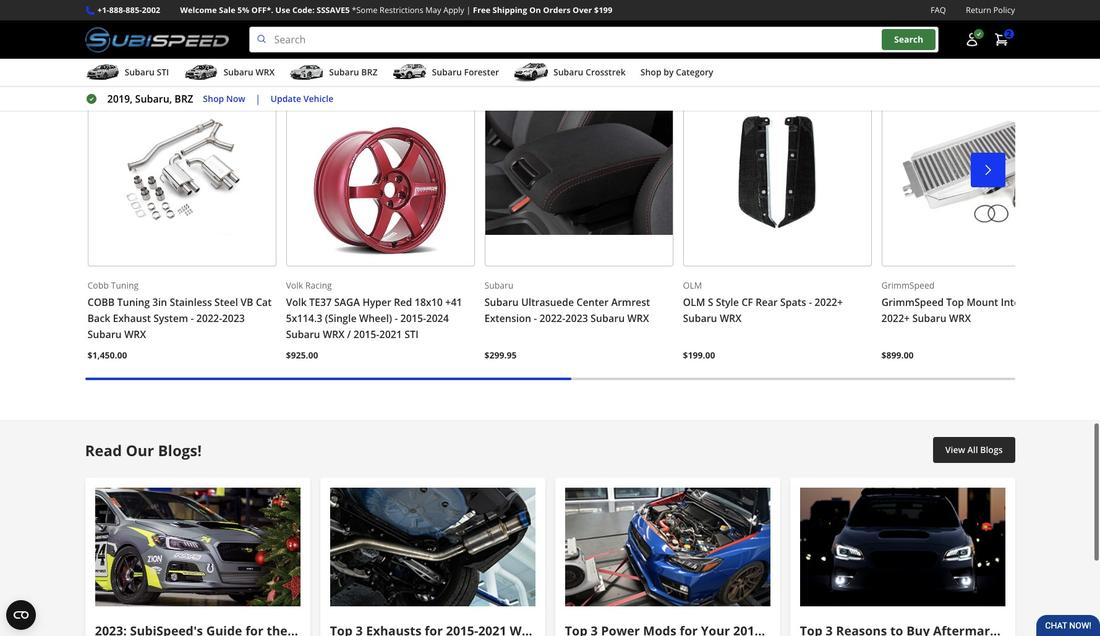 Task type: locate. For each thing, give the bounding box(es) containing it.
subj2010vc001 subaru ultrasuede center armrest extension - 2022+ subaru wrx, image
[[485, 77, 674, 266]]

0 horizontal spatial 2022+
[[815, 295, 844, 308]]

1 horizontal spatial 2022-
[[540, 311, 566, 324]]

0 vertical spatial 2015-
[[401, 311, 427, 324]]

brz right subaru,
[[175, 92, 193, 106]]

1 horizontal spatial shop
[[641, 66, 662, 78]]

1 vertical spatial 2022+
[[882, 311, 910, 324]]

cat
[[256, 295, 272, 308]]

- down stainless
[[191, 311, 194, 324]]

0 horizontal spatial |
[[255, 92, 261, 106]]

1 vertical spatial |
[[255, 92, 261, 106]]

$199
[[595, 4, 613, 15]]

0 horizontal spatial shop
[[203, 93, 224, 104]]

2022+ up the $899.00
[[882, 311, 910, 324]]

2015- down "red"
[[401, 311, 427, 324]]

0 horizontal spatial sti
[[157, 66, 169, 78]]

wrx down exhaust
[[124, 327, 146, 340]]

1 vertical spatial sti
[[405, 327, 419, 340]]

search
[[895, 34, 924, 45]]

5%
[[238, 4, 250, 15]]

may
[[426, 4, 442, 15]]

1 horizontal spatial 2022+
[[882, 311, 910, 324]]

sti down arrivals at the top
[[157, 66, 169, 78]]

0 vertical spatial grimmspeed
[[882, 279, 935, 290]]

wrx inside the grimmspeed grimmspeed top mount intercooler - 2022+ subaru wrx
[[950, 311, 972, 324]]

sale
[[219, 4, 236, 15]]

| left "free"
[[467, 4, 471, 15]]

1 horizontal spatial |
[[467, 4, 471, 15]]

shop inside "dropdown button"
[[641, 66, 662, 78]]

1 vertical spatial grimmspeed
[[882, 295, 944, 308]]

volk
[[286, 279, 303, 290], [286, 295, 307, 308]]

- inside olm olm s style cf rear spats - 2022+ subaru wrx
[[809, 295, 813, 308]]

2
[[1007, 28, 1012, 40]]

wrx down top
[[950, 311, 972, 324]]

1 vertical spatial volk
[[286, 295, 307, 308]]

- right spats
[[809, 295, 813, 308]]

- down ultrasuede
[[534, 311, 537, 324]]

1 olm from the top
[[684, 279, 703, 290]]

grm113049 grimmspeed top mount intercooler 2022+ subaru wrx, image
[[882, 77, 1071, 266]]

0 vertical spatial volk
[[286, 279, 303, 290]]

0 vertical spatial olm
[[684, 279, 703, 290]]

cf
[[742, 295, 754, 308]]

0 horizontal spatial 2015-
[[354, 327, 380, 340]]

wrx down armrest
[[628, 311, 650, 324]]

1 horizontal spatial brz
[[362, 66, 378, 78]]

wrx/sti engine bay image
[[565, 487, 771, 606]]

2022- down steel
[[197, 311, 222, 324]]

shop now link
[[203, 92, 246, 106]]

2 2022- from the left
[[540, 311, 566, 324]]

volk racing volk te37 saga hyper red 18x10 +41 5x114.3 (single wheel) - 2015-2024 subaru wrx / 2015-2021 sti
[[286, 279, 463, 340]]

*some restrictions may apply | free shipping on orders over $199
[[352, 4, 613, 15]]

welcome
[[180, 4, 217, 15]]

brz
[[362, 66, 378, 78], [175, 92, 193, 106]]

0 vertical spatial sti
[[157, 66, 169, 78]]

volk left racing
[[286, 279, 303, 290]]

volk up 5x114.3
[[286, 295, 307, 308]]

- right intercooler
[[1057, 295, 1060, 308]]

subaru
[[125, 66, 155, 78], [224, 66, 254, 78], [329, 66, 359, 78], [432, 66, 462, 78], [554, 66, 584, 78], [485, 279, 514, 290], [485, 295, 519, 308], [591, 311, 625, 324], [684, 311, 718, 324], [913, 311, 947, 324], [88, 327, 122, 340], [286, 327, 320, 340]]

0 horizontal spatial 2023
[[222, 311, 245, 324]]

shop left "now"
[[203, 93, 224, 104]]

wrx inside olm olm s style cf rear spats - 2022+ subaru wrx
[[720, 311, 742, 324]]

subaru forester
[[432, 66, 499, 78]]

0 vertical spatial tuning
[[111, 279, 139, 290]]

shop for shop by category
[[641, 66, 662, 78]]

| right "now"
[[255, 92, 261, 106]]

2024
[[427, 311, 449, 324]]

subaru inside the grimmspeed grimmspeed top mount intercooler - 2022+ subaru wrx
[[913, 311, 947, 324]]

brz left a subaru forester thumbnail image
[[362, 66, 378, 78]]

2 2023 from the left
[[566, 311, 588, 324]]

stainless
[[170, 295, 212, 308]]

1 vertical spatial brz
[[175, 92, 193, 106]]

2022+
[[815, 295, 844, 308], [882, 311, 910, 324]]

policy
[[994, 4, 1016, 15]]

tuning
[[111, 279, 139, 290], [117, 295, 150, 308]]

2015- right /
[[354, 327, 380, 340]]

wheel)
[[359, 311, 392, 324]]

0 vertical spatial brz
[[362, 66, 378, 78]]

style
[[716, 295, 740, 308]]

view all blogs link
[[934, 436, 1016, 463]]

wrx inside subaru subaru ultrasuede center armrest extension - 2022-2023 subaru wrx
[[628, 311, 650, 324]]

ultrasuede
[[522, 295, 574, 308]]

2022-
[[197, 311, 222, 324], [540, 311, 566, 324]]

subaru forester button
[[393, 61, 499, 86]]

now
[[226, 93, 246, 104]]

|
[[467, 4, 471, 15], [255, 92, 261, 106]]

wrx inside the volk racing volk te37 saga hyper red 18x10 +41 5x114.3 (single wheel) - 2015-2024 subaru wrx / 2015-2021 sti
[[323, 327, 345, 340]]

cobb
[[88, 279, 109, 290]]

- inside cobb tuning cobb tuning 3in stainless steel vb cat back exhaust system - 2022-2023 subaru wrx
[[191, 311, 194, 324]]

off*.
[[252, 4, 274, 15]]

by
[[664, 66, 674, 78]]

center
[[577, 295, 609, 308]]

system
[[154, 311, 188, 324]]

2023 inside cobb tuning cobb tuning 3in stainless steel vb cat back exhaust system - 2022-2023 subaru wrx
[[222, 311, 245, 324]]

subaru crosstrek
[[554, 66, 626, 78]]

restrictions
[[380, 4, 424, 15]]

2023 down steel
[[222, 311, 245, 324]]

1 volk from the top
[[286, 279, 303, 290]]

sssave5
[[317, 4, 350, 15]]

1 vertical spatial olm
[[684, 295, 706, 308]]

wrx up update
[[256, 66, 275, 78]]

wrx/sti aftermarket light image
[[800, 487, 1006, 606]]

view all blogs
[[946, 443, 1003, 455]]

return
[[967, 4, 992, 15]]

2022+ inside olm olm s style cf rear spats - 2022+ subaru wrx
[[815, 295, 844, 308]]

1 2022- from the left
[[197, 311, 222, 324]]

1 horizontal spatial sti
[[405, 327, 419, 340]]

new
[[85, 42, 119, 63]]

1 horizontal spatial 2023
[[566, 311, 588, 324]]

wrx down style
[[720, 311, 742, 324]]

shop left the by
[[641, 66, 662, 78]]

s
[[708, 295, 714, 308]]

- inside the grimmspeed grimmspeed top mount intercooler - 2022+ subaru wrx
[[1057, 295, 1060, 308]]

subaru brz
[[329, 66, 378, 78]]

+1-888-885-2002 link
[[97, 4, 160, 17]]

search button
[[883, 29, 936, 50]]

$899.00
[[882, 348, 914, 360]]

-
[[809, 295, 813, 308], [1057, 295, 1060, 308], [191, 311, 194, 324], [395, 311, 398, 324], [534, 311, 537, 324]]

subispeed logo image
[[85, 27, 229, 53]]

2023 down center
[[566, 311, 588, 324]]

exhaust
[[113, 311, 151, 324]]

$199.00
[[684, 348, 716, 360]]

wrx left /
[[323, 327, 345, 340]]

vehicle
[[304, 93, 334, 104]]

2022+ right spats
[[815, 295, 844, 308]]

0 vertical spatial shop
[[641, 66, 662, 78]]

2022+ inside the grimmspeed grimmspeed top mount intercooler - 2022+ subaru wrx
[[882, 311, 910, 324]]

tuning right cobb
[[111, 279, 139, 290]]

sti
[[157, 66, 169, 78], [405, 327, 419, 340]]

$1,450.00
[[88, 348, 127, 360]]

1 2023 from the left
[[222, 311, 245, 324]]

olm olm s style cf rear spats - 2022+ subaru wrx
[[684, 279, 844, 324]]

- up 2021
[[395, 311, 398, 324]]

vb
[[241, 295, 253, 308]]

shop
[[641, 66, 662, 78], [203, 93, 224, 104]]

cobb tuning cobb tuning 3in stainless steel vb cat back exhaust system - 2022-2023 subaru wrx
[[88, 279, 272, 340]]

racing
[[306, 279, 332, 290]]

sti right 2021
[[405, 327, 419, 340]]

1 vertical spatial shop
[[203, 93, 224, 104]]

2015-
[[401, 311, 427, 324], [354, 327, 380, 340]]

0 vertical spatial 2022+
[[815, 295, 844, 308]]

tuning up exhaust
[[117, 295, 150, 308]]

subaru inside olm olm s style cf rear spats - 2022+ subaru wrx
[[684, 311, 718, 324]]

wrx/sti exhaust image
[[330, 487, 536, 606]]

0 horizontal spatial 2022-
[[197, 311, 222, 324]]

2022- down ultrasuede
[[540, 311, 566, 324]]

category
[[676, 66, 714, 78]]

subaru sti
[[125, 66, 169, 78]]

wrx
[[256, 66, 275, 78], [628, 311, 650, 324], [720, 311, 742, 324], [950, 311, 972, 324], [124, 327, 146, 340], [323, 327, 345, 340]]

1 vertical spatial tuning
[[117, 295, 150, 308]]



Task type: describe. For each thing, give the bounding box(es) containing it.
subaru subaru ultrasuede center armrest extension - 2022-2023 subaru wrx
[[485, 279, 651, 324]]

subaru wrx button
[[184, 61, 275, 86]]

subaru inside cobb tuning cobb tuning 3in stainless steel vb cat back exhaust system - 2022-2023 subaru wrx
[[88, 327, 122, 340]]

+1-
[[97, 4, 109, 15]]

2 olm from the top
[[684, 295, 706, 308]]

2 button
[[989, 27, 1016, 52]]

a subaru forester thumbnail image image
[[393, 63, 427, 82]]

+1-888-885-2002
[[97, 4, 160, 15]]

steel
[[215, 295, 238, 308]]

2 grimmspeed from the top
[[882, 295, 944, 308]]

/
[[347, 327, 351, 340]]

2021
[[380, 327, 402, 340]]

open widget image
[[6, 601, 36, 631]]

1 horizontal spatial 2015-
[[401, 311, 427, 324]]

- inside the volk racing volk te37 saga hyper red 18x10 +41 5x114.3 (single wheel) - 2015-2024 subaru wrx / 2015-2021 sti
[[395, 311, 398, 324]]

welcome sale 5% off*. use code: sssave5
[[180, 4, 350, 15]]

faq link
[[931, 4, 947, 17]]

subaru inside dropdown button
[[125, 66, 155, 78]]

our
[[126, 439, 154, 460]]

extension
[[485, 311, 532, 324]]

top
[[947, 295, 965, 308]]

shop for shop now
[[203, 93, 224, 104]]

on
[[530, 4, 541, 15]]

search input field
[[249, 27, 939, 53]]

hyper
[[363, 295, 392, 308]]

$925.00
[[286, 348, 318, 360]]

a subaru crosstrek thumbnail image image
[[514, 63, 549, 82]]

armrest
[[612, 295, 651, 308]]

a subaru sti thumbnail image image
[[85, 63, 120, 82]]

code:
[[293, 4, 315, 15]]

5x114.3
[[286, 311, 323, 324]]

subaru wrx
[[224, 66, 275, 78]]

forester
[[464, 66, 499, 78]]

885-
[[126, 4, 142, 15]]

wrx inside dropdown button
[[256, 66, 275, 78]]

(single
[[325, 311, 357, 324]]

saga
[[334, 295, 360, 308]]

subaru sti button
[[85, 61, 169, 86]]

brz inside dropdown button
[[362, 66, 378, 78]]

18x10
[[415, 295, 443, 308]]

2022- inside subaru subaru ultrasuede center armrest extension - 2022-2023 subaru wrx
[[540, 311, 566, 324]]

0 horizontal spatial brz
[[175, 92, 193, 106]]

1 grimmspeed from the top
[[882, 279, 935, 290]]

blogs
[[981, 443, 1003, 455]]

2019, subaru, brz
[[107, 92, 193, 106]]

shipping
[[493, 4, 528, 15]]

wrx inside cobb tuning cobb tuning 3in stainless steel vb cat back exhaust system - 2022-2023 subaru wrx
[[124, 327, 146, 340]]

all
[[968, 443, 979, 455]]

back
[[88, 311, 110, 324]]

+41
[[446, 295, 463, 308]]

blogs!
[[158, 439, 202, 460]]

over
[[573, 4, 592, 15]]

cob516100 cobb tuning 3in stainless steel vb cat back exhaust system 22+ subaru wrx, image
[[88, 77, 276, 266]]

return policy link
[[967, 4, 1016, 17]]

rear
[[756, 295, 778, 308]]

*some
[[352, 4, 378, 15]]

orders
[[543, 4, 571, 15]]

crosstrek
[[586, 66, 626, 78]]

update vehicle button
[[271, 92, 334, 106]]

2019,
[[107, 92, 133, 106]]

subaru brz button
[[290, 61, 378, 86]]

new arrivals
[[85, 42, 180, 63]]

vlkwvdgy41ehr volk te37 saga hyper red 18x10 +41 - 2015+ wrx / 2015+ stix4, image
[[286, 77, 475, 266]]

subaru crosstrek button
[[514, 61, 626, 86]]

grimmspeed grimmspeed top mount intercooler - 2022+ subaru wrx
[[882, 279, 1060, 324]]

subaru inside the volk racing volk te37 saga hyper red 18x10 +41 5x114.3 (single wheel) - 2015-2024 subaru wrx / 2015-2021 sti
[[286, 327, 320, 340]]

2002
[[142, 4, 160, 15]]

olmb.47011.1 olm s style carbon fiber rear spats - 2022+ subaru wrx, image
[[684, 77, 872, 266]]

te37
[[309, 295, 332, 308]]

view
[[946, 443, 966, 455]]

subaru,
[[135, 92, 172, 106]]

$299.95
[[485, 348, 517, 360]]

2022- inside cobb tuning cobb tuning 3in stainless steel vb cat back exhaust system - 2022-2023 subaru wrx
[[197, 311, 222, 324]]

1 vertical spatial 2015-
[[354, 327, 380, 340]]

888-
[[109, 4, 126, 15]]

read
[[85, 439, 122, 460]]

shop by category
[[641, 66, 714, 78]]

apply
[[444, 4, 465, 15]]

use
[[276, 4, 290, 15]]

sti inside dropdown button
[[157, 66, 169, 78]]

arrivals
[[123, 42, 180, 63]]

red
[[394, 295, 412, 308]]

free
[[473, 4, 491, 15]]

sti inside the volk racing volk te37 saga hyper red 18x10 +41 5x114.3 (single wheel) - 2015-2024 subaru wrx / 2015-2021 sti
[[405, 327, 419, 340]]

- inside subaru subaru ultrasuede center armrest extension - 2022-2023 subaru wrx
[[534, 311, 537, 324]]

0 vertical spatial |
[[467, 4, 471, 15]]

shop now
[[203, 93, 246, 104]]

2023 inside subaru subaru ultrasuede center armrest extension - 2022-2023 subaru wrx
[[566, 311, 588, 324]]

a subaru wrx thumbnail image image
[[184, 63, 219, 82]]

2 volk from the top
[[286, 295, 307, 308]]

cobb
[[88, 295, 115, 308]]

wrx/sti interior image
[[95, 487, 300, 606]]

spats
[[781, 295, 807, 308]]

faq
[[931, 4, 947, 15]]

button image
[[965, 32, 980, 47]]

a subaru brz thumbnail image image
[[290, 63, 324, 82]]



Task type: vqa. For each thing, say whether or not it's contained in the screenshot.
the - within "GrimmSpeed GrimmSpeed Top Mount Intercooler - 2022+ Subaru WRX"
yes



